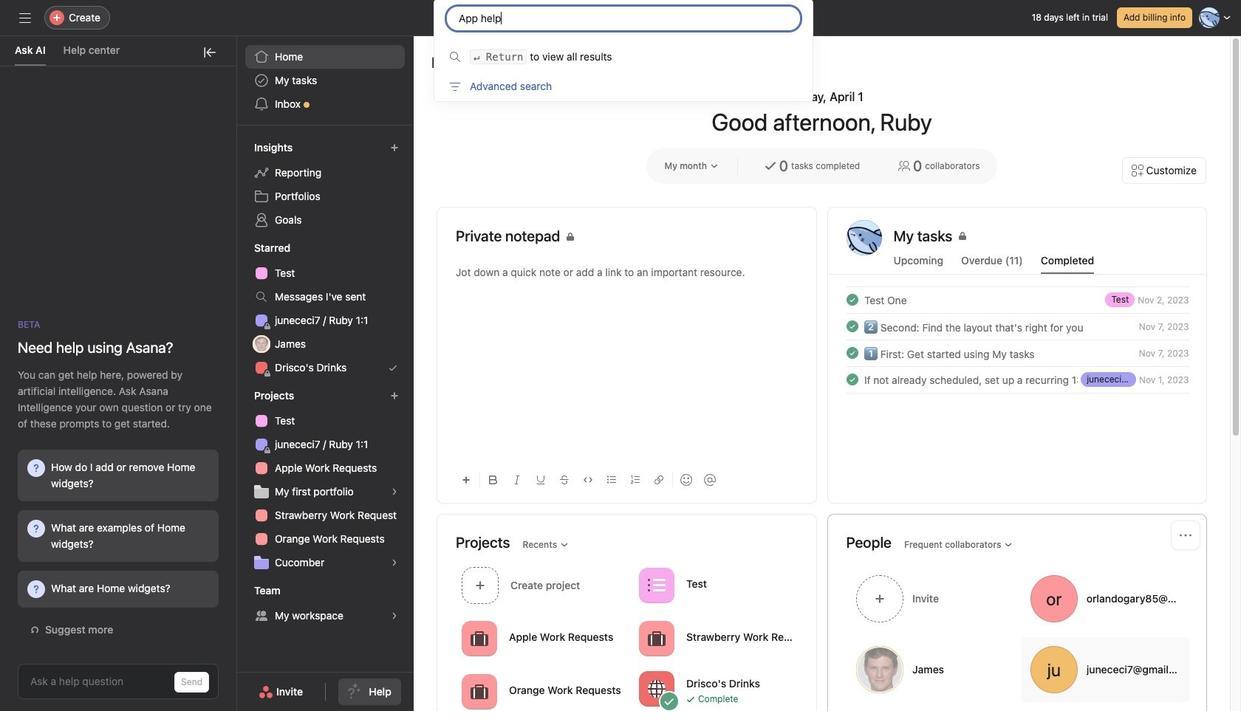 Task type: describe. For each thing, give the bounding box(es) containing it.
4 list item from the top
[[828, 366, 1206, 393]]

starred element
[[236, 235, 414, 383]]

briefcase image
[[648, 630, 666, 647]]

collapse section image for projects element
[[238, 390, 250, 402]]

1 briefcase image from the top
[[471, 630, 488, 647]]

code image
[[584, 476, 592, 485]]

strikethrough image
[[560, 476, 569, 485]]

insert an object image
[[462, 476, 471, 485]]

new insights image
[[390, 143, 399, 152]]

view profile image
[[846, 220, 882, 256]]

collapse section image for starred element
[[238, 242, 250, 254]]

Search field
[[459, 7, 788, 30]]

italics image
[[513, 476, 522, 485]]

2 briefcase image from the top
[[471, 683, 488, 701]]

link image
[[654, 476, 663, 485]]

at mention image
[[704, 474, 716, 486]]

underline image
[[536, 476, 545, 485]]

bold image
[[489, 476, 498, 485]]

insights element
[[236, 134, 414, 235]]

bulleted list image
[[607, 476, 616, 485]]

completed checkbox for second list item from the bottom of the page
[[843, 344, 861, 362]]



Task type: vqa. For each thing, say whether or not it's contained in the screenshot.
Mark complete option to the top
no



Task type: locate. For each thing, give the bounding box(es) containing it.
2 vertical spatial completed image
[[843, 371, 861, 389]]

list image
[[648, 577, 666, 594]]

list box
[[446, 6, 801, 30]]

0 vertical spatial completed checkbox
[[843, 291, 861, 309]]

1 completed image from the top
[[843, 291, 861, 309]]

collapse section image for teams element
[[238, 585, 250, 597]]

numbered list image
[[631, 476, 640, 485]]

2 completed checkbox from the top
[[843, 318, 861, 335]]

list item
[[828, 287, 1206, 313], [828, 313, 1206, 340], [828, 340, 1206, 366], [828, 366, 1206, 393]]

1 completed checkbox from the top
[[843, 291, 861, 309]]

2 collapse section image from the top
[[238, 242, 250, 254]]

completed checkbox for third list item from the bottom of the page
[[843, 318, 861, 335]]

3 completed checkbox from the top
[[843, 344, 861, 362]]

toolbar
[[456, 463, 797, 496]]

actions image
[[1180, 530, 1192, 541]]

1 vertical spatial completed checkbox
[[843, 318, 861, 335]]

completed image for first list item
[[843, 291, 861, 309]]

collapse section image inside insights element
[[238, 142, 250, 154]]

0 vertical spatial briefcase image
[[471, 630, 488, 647]]

1 vertical spatial completed image
[[843, 318, 861, 335]]

2 completed image from the top
[[843, 318, 861, 335]]

completed checkbox for first list item
[[843, 291, 861, 309]]

Completed checkbox
[[843, 291, 861, 309], [843, 318, 861, 335], [843, 344, 861, 362]]

teams element
[[236, 578, 414, 631]]

2 list item from the top
[[828, 313, 1206, 340]]

collapse section image
[[238, 142, 250, 154], [238, 242, 250, 254], [238, 390, 250, 402], [238, 585, 250, 597]]

briefcase image
[[471, 630, 488, 647], [471, 683, 488, 701]]

0 vertical spatial completed image
[[843, 291, 861, 309]]

see details, my first portfolio image
[[390, 488, 399, 496]]

completed image
[[843, 344, 861, 362]]

collapse section image inside starred element
[[238, 242, 250, 254]]

emoji image
[[680, 474, 692, 486]]

collapse section image for insights element
[[238, 142, 250, 154]]

help center tab list
[[0, 36, 236, 66]]

completed image for third list item from the bottom of the page
[[843, 318, 861, 335]]

see details, my workspace image
[[390, 612, 399, 621]]

3 list item from the top
[[828, 340, 1206, 366]]

projects element
[[236, 383, 414, 578]]

Completed checkbox
[[843, 371, 861, 389]]

2 vertical spatial completed checkbox
[[843, 344, 861, 362]]

new project or portfolio image
[[390, 392, 399, 400]]

collapse section image inside teams element
[[238, 585, 250, 597]]

global element
[[236, 36, 414, 125]]

1 list item from the top
[[828, 287, 1206, 313]]

collapse section image inside projects element
[[238, 390, 250, 402]]

1 collapse section image from the top
[[238, 142, 250, 154]]

see details, cucomber image
[[390, 558, 399, 567]]

completed image
[[843, 291, 861, 309], [843, 318, 861, 335], [843, 371, 861, 389]]

3 completed image from the top
[[843, 371, 861, 389]]

1 vertical spatial briefcase image
[[471, 683, 488, 701]]

completed image for 1st list item from the bottom of the page
[[843, 371, 861, 389]]

hide sidebar image
[[19, 12, 31, 24]]

4 collapse section image from the top
[[238, 585, 250, 597]]

3 collapse section image from the top
[[238, 390, 250, 402]]

globe image
[[648, 680, 666, 698]]

close help & getting started image
[[204, 47, 216, 58]]



